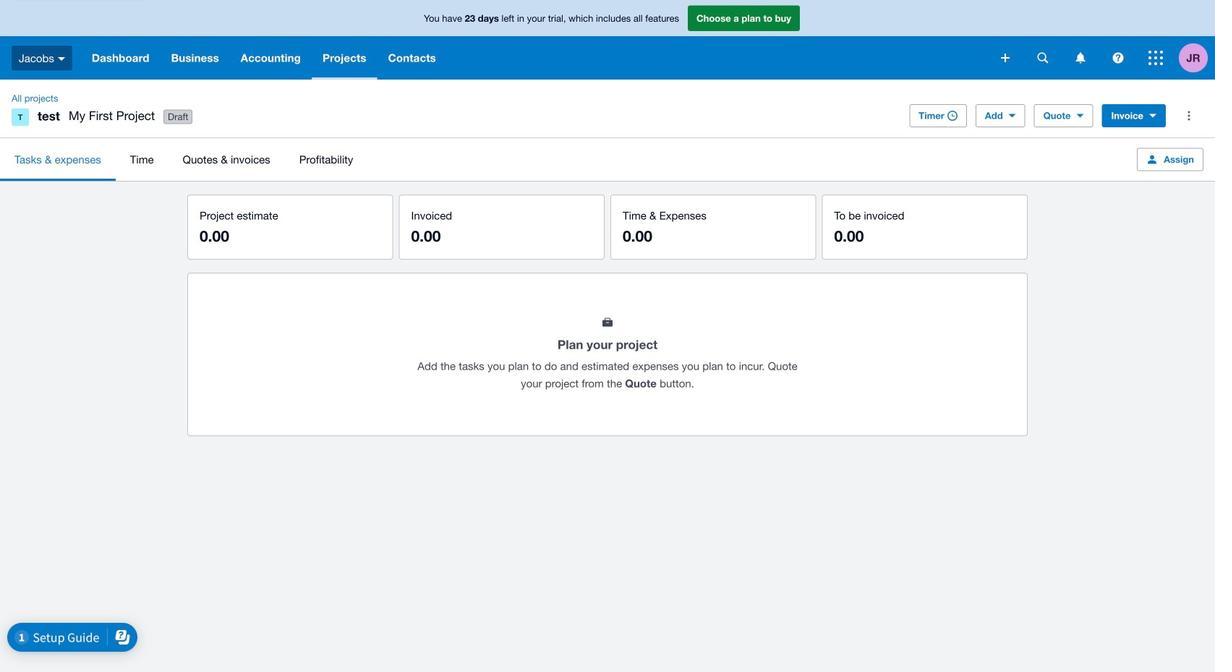 Task type: locate. For each thing, give the bounding box(es) containing it.
svg image
[[1149, 51, 1164, 65], [1077, 52, 1086, 63], [1114, 52, 1124, 63], [1002, 54, 1010, 62], [58, 57, 65, 61]]

banner
[[0, 0, 1216, 80]]

more options image
[[1175, 101, 1204, 130]]



Task type: vqa. For each thing, say whether or not it's contained in the screenshot.
the topmost 'date'
no



Task type: describe. For each thing, give the bounding box(es) containing it.
svg image
[[1038, 52, 1049, 63]]



